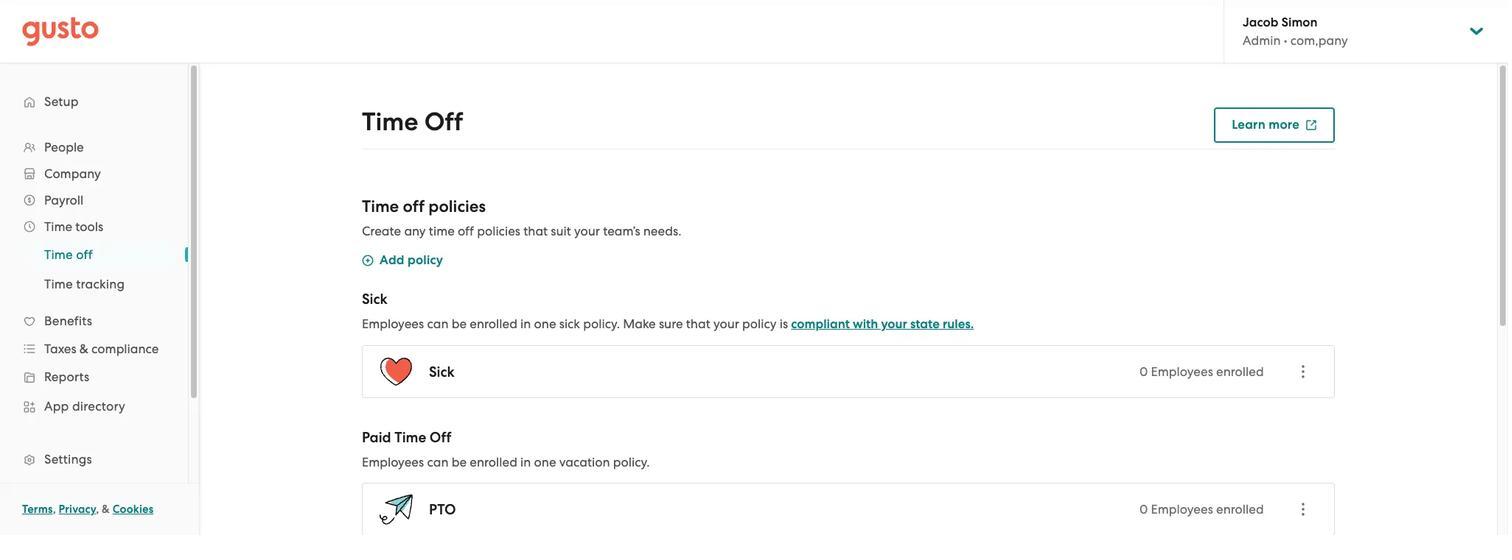 Task type: describe. For each thing, give the bounding box(es) containing it.
gusto navigation element
[[0, 63, 188, 536]]

compliance
[[91, 342, 159, 357]]

benefits
[[44, 314, 92, 329]]

vacation
[[559, 455, 610, 470]]

privacy
[[59, 503, 96, 517]]

reports
[[44, 370, 90, 385]]

1 vertical spatial off
[[458, 224, 474, 239]]

create
[[362, 224, 401, 239]]

policy. for employees can be enrolled in one vacation policy.
[[613, 455, 650, 470]]

home image
[[22, 17, 99, 46]]

payroll button
[[15, 187, 173, 214]]

suit
[[551, 224, 571, 239]]

one for employees can be enrolled in one sick policy. make sure that your policy is compliant with your state rules.
[[534, 317, 556, 332]]

be for employees can be enrolled in one vacation policy.
[[452, 455, 467, 470]]

off for time off policies create any time off policies that suit your team's needs.
[[403, 197, 425, 217]]

terms , privacy , & cookies
[[22, 503, 154, 517]]

time for time tools
[[44, 220, 72, 234]]

list containing time off
[[0, 240, 188, 299]]

can for employees can be enrolled in one vacation policy.
[[427, 455, 448, 470]]

app
[[44, 399, 69, 414]]

simon
[[1281, 15, 1318, 30]]

sick
[[559, 317, 580, 332]]

be for employees can be enrolled in one sick policy. make sure that your policy is compliant with your state rules.
[[452, 317, 467, 332]]

earn
[[90, 482, 118, 497]]

your inside time off policies create any time off policies that suit your team's needs.
[[574, 224, 600, 239]]

•
[[1284, 33, 1287, 48]]

that inside employees can be enrolled in one sick policy. make sure that your policy is compliant with your state rules.
[[686, 317, 710, 332]]

learn more
[[1232, 117, 1299, 133]]

jacob
[[1243, 15, 1278, 30]]

tools
[[75, 220, 103, 234]]

company
[[44, 167, 101, 181]]

policy inside button
[[408, 253, 443, 268]]

app directory link
[[15, 394, 173, 420]]

your inside employees can be enrolled in one sick policy. make sure that your policy is compliant with your state rules.
[[713, 317, 739, 332]]

time tools
[[44, 220, 103, 234]]

terms
[[22, 503, 53, 517]]

is
[[780, 317, 788, 332]]

any
[[404, 224, 426, 239]]

paid
[[362, 430, 391, 447]]

that inside time off policies create any time off policies that suit your team's needs.
[[523, 224, 548, 239]]

cookies button
[[113, 501, 154, 519]]

in for employees can be enrolled in one sick policy. make sure that your policy is compliant with your state rules.
[[520, 317, 531, 332]]

policy. for employees can be enrolled in one sick policy. make sure that your policy is compliant with your state rules.
[[583, 317, 620, 332]]

employees inside employees can be enrolled in one sick policy. make sure that your policy is compliant with your state rules.
[[362, 317, 424, 332]]

admin
[[1243, 33, 1281, 48]]

module__icon___go7vc image
[[362, 255, 374, 267]]

add
[[380, 253, 404, 268]]

time tracking
[[44, 277, 125, 292]]

refer
[[44, 482, 75, 497]]

enrolled inside employees can be enrolled in one sick policy. make sure that your policy is compliant with your state rules.
[[470, 317, 517, 332]]

people button
[[15, 134, 173, 161]]

opens in a new tab image
[[1305, 119, 1317, 131]]

payroll
[[44, 193, 83, 208]]

taxes
[[44, 342, 76, 357]]

directory
[[72, 399, 125, 414]]

time for time tracking
[[44, 277, 73, 292]]

employees can be enrolled in one sick policy. make sure that your policy is compliant with your state rules.
[[362, 317, 974, 332]]

app directory
[[44, 399, 125, 414]]

state
[[910, 317, 940, 332]]

cookies
[[113, 503, 154, 517]]

add policy
[[380, 253, 443, 268]]

setup link
[[15, 88, 173, 115]]

more
[[1269, 117, 1299, 133]]

2 horizontal spatial your
[[881, 317, 907, 332]]



Task type: locate. For each thing, give the bounding box(es) containing it.
0 employees enrolled
[[1139, 365, 1264, 380], [1139, 503, 1264, 517]]

time tools button
[[15, 214, 173, 240]]

2 vertical spatial off
[[76, 248, 93, 262]]

can for employees can be enrolled in one sick policy. make sure that your policy is compliant with your state rules.
[[427, 317, 448, 332]]

2 vertical spatial &
[[102, 503, 110, 517]]

0 horizontal spatial that
[[523, 224, 548, 239]]

needs.
[[643, 224, 682, 239]]

policies right time
[[477, 224, 520, 239]]

refer & earn
[[44, 482, 118, 497]]

1 vertical spatial policy.
[[613, 455, 650, 470]]

enrolled
[[470, 317, 517, 332], [1216, 365, 1264, 380], [470, 455, 517, 470], [1216, 503, 1264, 517]]

in
[[520, 317, 531, 332], [520, 455, 531, 470]]

1 vertical spatial policies
[[477, 224, 520, 239]]

1 horizontal spatial sick
[[429, 364, 455, 381]]

time for time off
[[44, 248, 73, 262]]

1 horizontal spatial that
[[686, 317, 710, 332]]

1 vertical spatial 0 employees enrolled
[[1139, 503, 1264, 517]]

2 0 from the top
[[1139, 503, 1148, 517]]

0 vertical spatial be
[[452, 317, 467, 332]]

off
[[424, 107, 463, 137], [430, 430, 451, 447]]

policy inside employees can be enrolled in one sick policy. make sure that your policy is compliant with your state rules.
[[742, 317, 777, 332]]

team's
[[603, 224, 640, 239]]

sick
[[362, 291, 388, 308], [429, 364, 455, 381]]

0 employees enrolled for pto
[[1139, 503, 1264, 517]]

0 horizontal spatial ,
[[53, 503, 56, 517]]

in left sick
[[520, 317, 531, 332]]

time tracking link
[[27, 271, 173, 298]]

1 vertical spatial off
[[430, 430, 451, 447]]

people
[[44, 140, 84, 155]]

1 vertical spatial can
[[427, 455, 448, 470]]

your
[[574, 224, 600, 239], [713, 317, 739, 332], [881, 317, 907, 332]]

0 vertical spatial can
[[427, 317, 448, 332]]

0 horizontal spatial your
[[574, 224, 600, 239]]

1 0 employees enrolled from the top
[[1139, 365, 1264, 380]]

off up any
[[403, 197, 425, 217]]

2 in from the top
[[520, 455, 531, 470]]

0 vertical spatial off
[[424, 107, 463, 137]]

policy
[[408, 253, 443, 268], [742, 317, 777, 332]]

0
[[1139, 365, 1148, 380], [1139, 503, 1148, 517]]

0 vertical spatial 0
[[1139, 365, 1148, 380]]

2 horizontal spatial off
[[458, 224, 474, 239]]

can down paid time off at bottom left
[[427, 455, 448, 470]]

taxes & compliance
[[44, 342, 159, 357]]

policy.
[[583, 317, 620, 332], [613, 455, 650, 470]]

one left vacation
[[534, 455, 556, 470]]

time off link
[[27, 242, 173, 268]]

0 employees enrolled for sick
[[1139, 365, 1264, 380]]

benefits link
[[15, 308, 173, 335]]

policy. inside employees can be enrolled in one sick policy. make sure that your policy is compliant with your state rules.
[[583, 317, 620, 332]]

0 horizontal spatial policy
[[408, 253, 443, 268]]

policy. right vacation
[[613, 455, 650, 470]]

0 horizontal spatial off
[[76, 248, 93, 262]]

2 , from the left
[[96, 503, 99, 517]]

2 be from the top
[[452, 455, 467, 470]]

off for time off
[[76, 248, 93, 262]]

pto
[[429, 502, 456, 519]]

2 list from the top
[[0, 240, 188, 299]]

0 vertical spatial &
[[79, 342, 88, 357]]

one
[[534, 317, 556, 332], [534, 455, 556, 470]]

in for employees can be enrolled in one vacation policy.
[[520, 455, 531, 470]]

1 vertical spatial sick
[[429, 364, 455, 381]]

learn
[[1232, 117, 1265, 133]]

1 0 from the top
[[1139, 365, 1148, 380]]

1 vertical spatial 0
[[1139, 503, 1148, 517]]

that right sure
[[686, 317, 710, 332]]

0 vertical spatial that
[[523, 224, 548, 239]]

jacob simon admin • com,pany
[[1243, 15, 1348, 48]]

0 for pto
[[1139, 503, 1148, 517]]

time
[[429, 224, 455, 239]]

policy down any
[[408, 253, 443, 268]]

refer & earn link
[[15, 476, 173, 503]]

settings
[[44, 453, 92, 467]]

& right taxes
[[79, 342, 88, 357]]

policy left is
[[742, 317, 777, 332]]

one for employees can be enrolled in one vacation policy.
[[534, 455, 556, 470]]

with
[[853, 317, 878, 332]]

, down refer
[[53, 503, 56, 517]]

1 list from the top
[[0, 134, 188, 536]]

settings link
[[15, 447, 173, 473]]

1 vertical spatial policy
[[742, 317, 777, 332]]

be inside employees can be enrolled in one sick policy. make sure that your policy is compliant with your state rules.
[[452, 317, 467, 332]]

1 vertical spatial one
[[534, 455, 556, 470]]

off
[[403, 197, 425, 217], [458, 224, 474, 239], [76, 248, 93, 262]]

0 vertical spatial policy
[[408, 253, 443, 268]]

list containing people
[[0, 134, 188, 536]]

your right the with
[[881, 317, 907, 332]]

be
[[452, 317, 467, 332], [452, 455, 467, 470]]

0 vertical spatial policies
[[428, 197, 486, 217]]

can down add policy
[[427, 317, 448, 332]]

& down earn
[[102, 503, 110, 517]]

one left sick
[[534, 317, 556, 332]]

& for compliance
[[79, 342, 88, 357]]

that left suit
[[523, 224, 548, 239]]

1 horizontal spatial off
[[403, 197, 425, 217]]

1 vertical spatial be
[[452, 455, 467, 470]]

can inside employees can be enrolled in one sick policy. make sure that your policy is compliant with your state rules.
[[427, 317, 448, 332]]

0 vertical spatial one
[[534, 317, 556, 332]]

learn more link
[[1214, 108, 1335, 143]]

setup
[[44, 94, 79, 109]]

0 for sick
[[1139, 365, 1148, 380]]

time inside time off policies create any time off policies that suit your team's needs.
[[362, 197, 399, 217]]

& for earn
[[78, 482, 87, 497]]

1 one from the top
[[534, 317, 556, 332]]

policy. right sick
[[583, 317, 620, 332]]

terms link
[[22, 503, 53, 517]]

& up privacy
[[78, 482, 87, 497]]

make
[[623, 317, 656, 332]]

1 can from the top
[[427, 317, 448, 332]]

1 , from the left
[[53, 503, 56, 517]]

one inside employees can be enrolled in one sick policy. make sure that your policy is compliant with your state rules.
[[534, 317, 556, 332]]

&
[[79, 342, 88, 357], [78, 482, 87, 497], [102, 503, 110, 517]]

company button
[[15, 161, 173, 187]]

add policy button
[[362, 252, 443, 272]]

0 vertical spatial 0 employees enrolled
[[1139, 365, 1264, 380]]

time
[[362, 107, 418, 137], [362, 197, 399, 217], [44, 220, 72, 234], [44, 248, 73, 262], [44, 277, 73, 292], [394, 430, 426, 447]]

can
[[427, 317, 448, 332], [427, 455, 448, 470]]

0 vertical spatial off
[[403, 197, 425, 217]]

1 vertical spatial &
[[78, 482, 87, 497]]

time off policies create any time off policies that suit your team's needs.
[[362, 197, 682, 239]]

taxes & compliance button
[[15, 336, 173, 363]]

compliant
[[791, 317, 850, 332]]

1 vertical spatial that
[[686, 317, 710, 332]]

2 can from the top
[[427, 455, 448, 470]]

0 vertical spatial policy.
[[583, 317, 620, 332]]

employees
[[362, 317, 424, 332], [1151, 365, 1213, 380], [362, 455, 424, 470], [1151, 503, 1213, 517]]

paid time off
[[362, 430, 451, 447]]

employees can be enrolled in one vacation policy.
[[362, 455, 650, 470]]

2 one from the top
[[534, 455, 556, 470]]

2 0 employees enrolled from the top
[[1139, 503, 1264, 517]]

in left vacation
[[520, 455, 531, 470]]

com,pany
[[1290, 33, 1348, 48]]

rules.
[[943, 317, 974, 332]]

policies up time
[[428, 197, 486, 217]]

0 vertical spatial sick
[[362, 291, 388, 308]]

1 in from the top
[[520, 317, 531, 332]]

off right time
[[458, 224, 474, 239]]

privacy link
[[59, 503, 96, 517]]

sure
[[659, 317, 683, 332]]

time for time off policies create any time off policies that suit your team's needs.
[[362, 197, 399, 217]]

in inside employees can be enrolled in one sick policy. make sure that your policy is compliant with your state rules.
[[520, 317, 531, 332]]

that
[[523, 224, 548, 239], [686, 317, 710, 332]]

time off
[[44, 248, 93, 262]]

1 horizontal spatial your
[[713, 317, 739, 332]]

,
[[53, 503, 56, 517], [96, 503, 99, 517]]

your right sure
[[713, 317, 739, 332]]

time off
[[362, 107, 463, 137]]

1 be from the top
[[452, 317, 467, 332]]

reports link
[[15, 364, 173, 391]]

, down refer & earn link
[[96, 503, 99, 517]]

time inside dropdown button
[[44, 220, 72, 234]]

off down tools
[[76, 248, 93, 262]]

list
[[0, 134, 188, 536], [0, 240, 188, 299]]

1 horizontal spatial ,
[[96, 503, 99, 517]]

tracking
[[76, 277, 125, 292]]

1 vertical spatial in
[[520, 455, 531, 470]]

policies
[[428, 197, 486, 217], [477, 224, 520, 239]]

your right suit
[[574, 224, 600, 239]]

compliant with your state rules. link
[[791, 317, 974, 332]]

0 vertical spatial in
[[520, 317, 531, 332]]

1 horizontal spatial policy
[[742, 317, 777, 332]]

off inside gusto navigation element
[[76, 248, 93, 262]]

0 horizontal spatial sick
[[362, 291, 388, 308]]

& inside dropdown button
[[79, 342, 88, 357]]

time for time off
[[362, 107, 418, 137]]



Task type: vqa. For each thing, say whether or not it's contained in the screenshot.
the bottom the "policy"
yes



